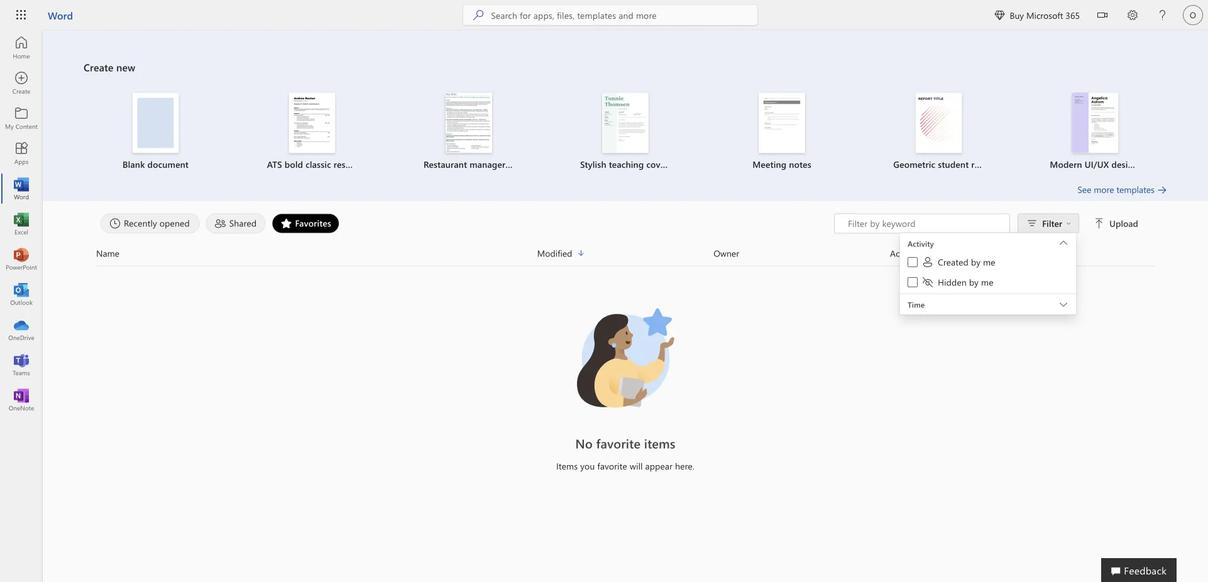 Task type: describe. For each thing, give the bounding box(es) containing it.
ats bold classic resume element
[[242, 93, 383, 177]]

2 resume from the left
[[508, 158, 538, 170]]

none search field inside word banner
[[463, 5, 758, 25]]

modified
[[537, 247, 572, 259]]

2 menu from the top
[[900, 233, 1076, 294]]

recently opened element
[[101, 213, 200, 234]]

here.
[[675, 460, 695, 472]]

hidden
[[938, 276, 967, 288]]

modern ui/ux designer cover letter
[[1050, 158, 1196, 170]]

opened
[[160, 217, 190, 229]]

teaching
[[609, 158, 644, 170]]

365
[[1066, 9, 1080, 21]]

recently
[[124, 217, 157, 229]]

outlook image
[[15, 288, 28, 301]]

modern ui/ux designer cover letter image
[[1072, 93, 1119, 153]]

Filter by keyword text field
[[847, 217, 1003, 230]]

upload
[[1110, 218, 1139, 229]]

you
[[580, 460, 595, 472]]

1 vertical spatial favorite
[[597, 460, 627, 472]]

stylish teaching cover letter image
[[602, 93, 649, 153]]

word image
[[15, 182, 28, 195]]

activity inside activity, column 4 of 4 'column header'
[[890, 247, 919, 259]]

restaurant manager resume element
[[398, 93, 540, 177]]

items you favorite will appear here.
[[556, 460, 695, 472]]

1 menu from the top
[[900, 233, 1076, 233]]

new
[[116, 60, 135, 74]]

onenote image
[[15, 394, 28, 406]]

blank
[[123, 158, 145, 170]]

status containing filter
[[834, 213, 1141, 317]]

templates
[[1117, 184, 1155, 195]]

hidden by me checkbox item
[[900, 273, 1076, 294]]

see more templates button
[[1078, 183, 1167, 196]]

by for hidden
[[969, 276, 979, 288]]

classic
[[306, 158, 331, 170]]

restaurant manager resume
[[424, 158, 538, 170]]

favorites
[[295, 217, 331, 229]]

modern ui/ux designer cover letter element
[[1025, 93, 1196, 177]]

designer
[[1112, 158, 1147, 170]]

cover inside modern ui/ux designer cover letter element
[[1149, 158, 1171, 170]]

geometric student report image
[[916, 93, 962, 153]]

no favorite items
[[575, 435, 676, 452]]

hidden by me
[[938, 276, 994, 288]]

geometric
[[894, 158, 936, 170]]

blank document
[[123, 158, 189, 170]]

3 menu from the top
[[900, 253, 1076, 294]]

tab list containing recently opened
[[97, 213, 834, 234]]

document
[[147, 158, 189, 170]]

report
[[972, 158, 997, 170]]

empty state icon image
[[569, 301, 682, 415]]

meeting
[[753, 158, 787, 170]]

buy
[[1010, 9, 1024, 21]]

geometric student report element
[[868, 93, 1010, 177]]

see
[[1078, 184, 1092, 195]]

word
[[48, 8, 73, 22]]

bold
[[285, 158, 303, 170]]

activity, column 4 of 4 column header
[[890, 246, 1155, 261]]

shared element
[[206, 213, 266, 234]]

ui/ux
[[1085, 158, 1109, 170]]

owner
[[714, 247, 739, 259]]

filter 
[[1042, 218, 1071, 229]]

home image
[[15, 41, 28, 54]]

modified button
[[537, 246, 714, 261]]

name
[[96, 247, 119, 259]]

notes
[[789, 158, 812, 170]]

favorites tab
[[269, 213, 343, 234]]

meeting notes image
[[759, 93, 805, 153]]

shared
[[229, 217, 257, 229]]

favorites element
[[272, 213, 340, 234]]

name button
[[96, 246, 537, 261]]

student
[[938, 158, 969, 170]]

1 resume from the left
[[334, 158, 363, 170]]



Task type: vqa. For each thing, say whether or not it's contained in the screenshot.
3rd menu from the bottom
yes



Task type: locate. For each thing, give the bounding box(es) containing it.
geometric student report
[[894, 158, 997, 170]]

0 vertical spatial by
[[971, 256, 981, 268]]

time
[[908, 300, 925, 310]]

meeting notes
[[753, 158, 812, 170]]

resume
[[334, 158, 363, 170], [508, 158, 538, 170]]

0 horizontal spatial resume
[[334, 158, 363, 170]]

status
[[834, 213, 1141, 317]]

0 vertical spatial me
[[983, 256, 996, 268]]

 upload
[[1095, 218, 1139, 229]]

tab list
[[97, 213, 834, 234]]

created by me checkbox item
[[900, 253, 1076, 273]]

1 horizontal spatial cover
[[1149, 158, 1171, 170]]

restaurant manager resume image
[[446, 93, 492, 153]]

 button
[[1088, 0, 1118, 32]]

activity
[[908, 239, 934, 249], [890, 247, 919, 259]]

letter
[[671, 158, 693, 170], [1174, 158, 1196, 170]]

ats bold classic resume
[[267, 158, 363, 170]]

resume right classic at left
[[334, 158, 363, 170]]

create new
[[84, 60, 135, 74]]

manager
[[470, 158, 506, 170]]

ats bold classic resume image
[[289, 93, 336, 153]]

restaurant
[[424, 158, 467, 170]]

teams image
[[15, 358, 28, 371]]

navigation
[[0, 30, 43, 417]]

by for created
[[971, 256, 981, 268]]

blank document element
[[85, 93, 226, 177]]

my content image
[[15, 112, 28, 124]]

0 horizontal spatial letter
[[671, 158, 693, 170]]

me for created by me
[[983, 256, 996, 268]]

owner button
[[714, 246, 890, 261]]

created
[[938, 256, 969, 268]]

no
[[575, 435, 593, 452]]

see more templates
[[1078, 184, 1155, 195]]

me
[[983, 256, 996, 268], [981, 276, 994, 288]]

1 horizontal spatial resume
[[508, 158, 538, 170]]

row
[[96, 246, 1155, 266]]

items
[[644, 435, 676, 452]]

hidden by me element
[[922, 276, 994, 289]]


[[1095, 218, 1105, 229]]

o
[[1190, 10, 1196, 20]]

shared tab
[[203, 213, 269, 234]]

meeting notes element
[[711, 93, 853, 177]]

more
[[1094, 184, 1114, 195]]

2 letter from the left
[[1174, 158, 1196, 170]]

word banner
[[0, 0, 1208, 32]]

microsoft
[[1027, 9, 1063, 21]]

stylish
[[580, 158, 607, 170]]

feedback
[[1124, 563, 1167, 577]]

modern
[[1050, 158, 1082, 170]]

None search field
[[463, 5, 758, 25]]

 buy microsoft 365
[[995, 9, 1080, 21]]

cover right 'teaching'
[[647, 158, 669, 170]]


[[1066, 221, 1071, 226]]

ats
[[267, 158, 282, 170]]

1 cover from the left
[[647, 158, 669, 170]]

stylish teaching cover letter element
[[555, 93, 696, 177]]

me inside "element"
[[981, 276, 994, 288]]

favorite left will
[[597, 460, 627, 472]]

by inside "element"
[[969, 276, 979, 288]]

cover right designer
[[1149, 158, 1171, 170]]

no favorite items status
[[361, 435, 890, 452]]

1 letter from the left
[[671, 158, 693, 170]]

recently opened
[[124, 217, 190, 229]]

favorite up items you favorite will appear here.
[[596, 435, 641, 452]]

0 horizontal spatial cover
[[647, 158, 669, 170]]

create
[[84, 60, 113, 74]]

onedrive image
[[15, 323, 28, 336]]

resume right manager
[[508, 158, 538, 170]]

items
[[556, 460, 578, 472]]

1 horizontal spatial letter
[[1174, 158, 1196, 170]]

2 cover from the left
[[1149, 158, 1171, 170]]

created by me
[[938, 256, 996, 268]]

by down created by me
[[969, 276, 979, 288]]

letter right 'teaching'
[[671, 158, 693, 170]]

letter right designer
[[1174, 158, 1196, 170]]

0 vertical spatial favorite
[[596, 435, 641, 452]]

recently opened tab
[[97, 213, 203, 234]]

1 vertical spatial by
[[969, 276, 979, 288]]


[[995, 10, 1005, 20]]

create image
[[15, 77, 28, 89]]

me for hidden by me
[[981, 276, 994, 288]]

filter
[[1042, 218, 1063, 229]]

me up hidden by me checkbox item
[[983, 256, 996, 268]]

powerpoint image
[[15, 253, 28, 265]]

favorite
[[596, 435, 641, 452], [597, 460, 627, 472]]

excel image
[[15, 218, 28, 230]]

by
[[971, 256, 981, 268], [969, 276, 979, 288]]

created by me element
[[922, 256, 996, 268]]

o button
[[1178, 0, 1208, 30]]

Search box. Suggestions appear as you type. search field
[[491, 5, 758, 25]]

apps image
[[15, 147, 28, 160]]

appear
[[645, 460, 673, 472]]

will
[[630, 460, 643, 472]]

row containing name
[[96, 246, 1155, 266]]

activity inside menu
[[908, 239, 934, 249]]

cover inside stylish teaching cover letter element
[[647, 158, 669, 170]]

1 vertical spatial me
[[981, 276, 994, 288]]

stylish teaching cover letter
[[580, 158, 693, 170]]

feedback button
[[1102, 558, 1177, 582]]

items you favorite will appear here. status
[[361, 460, 890, 472]]

by up hidden by me
[[971, 256, 981, 268]]

menu
[[900, 233, 1076, 233], [900, 233, 1076, 294], [900, 253, 1076, 294]]

cover
[[647, 158, 669, 170], [1149, 158, 1171, 170]]

me down created by me checkbox item
[[981, 276, 994, 288]]


[[1098, 10, 1108, 20]]



